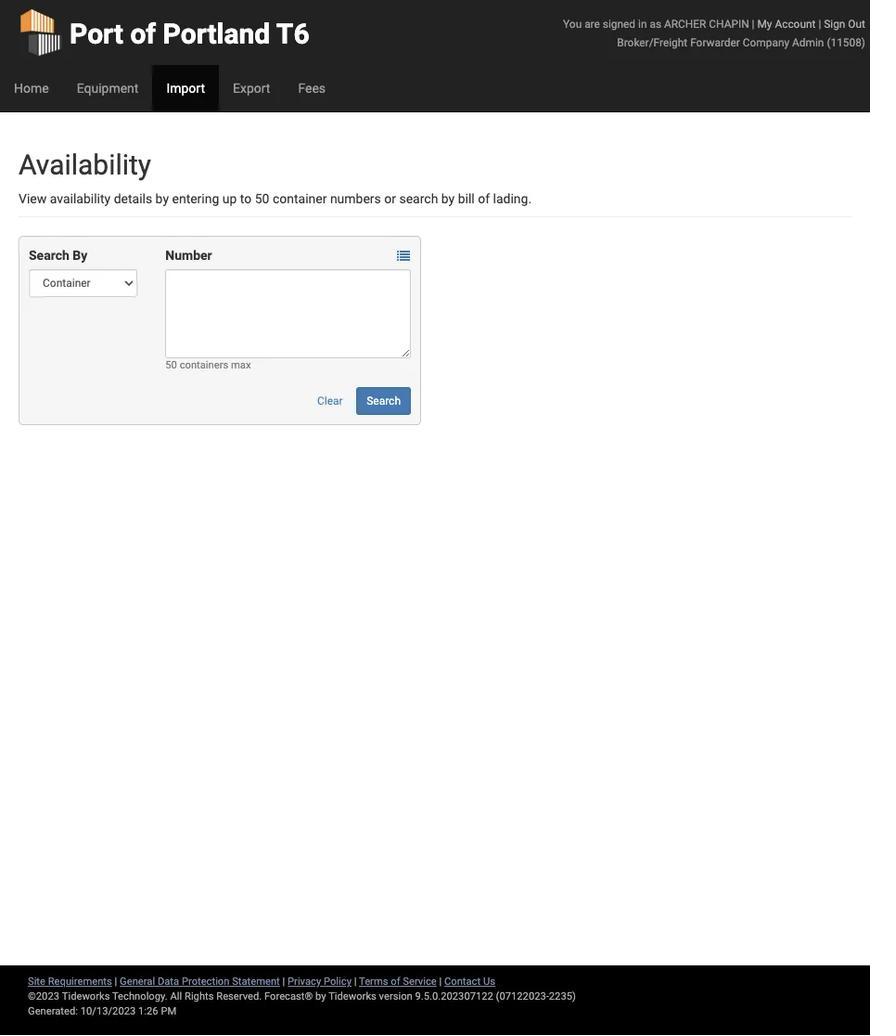 Task type: describe. For each thing, give the bounding box(es) containing it.
bill
[[458, 191, 475, 206]]

terms of service link
[[359, 976, 437, 988]]

contact us link
[[445, 976, 496, 988]]

2 horizontal spatial of
[[478, 191, 490, 206]]

data
[[158, 976, 179, 988]]

my account link
[[758, 18, 816, 31]]

all
[[170, 990, 182, 1003]]

terms
[[359, 976, 388, 988]]

50 containers max
[[166, 359, 251, 371]]

port
[[70, 18, 123, 50]]

site
[[28, 976, 45, 988]]

protection
[[182, 976, 230, 988]]

port of portland t6
[[70, 18, 310, 50]]

site requirements link
[[28, 976, 112, 988]]

policy
[[324, 976, 352, 988]]

1:26
[[138, 1005, 158, 1017]]

| up forecast® in the bottom of the page
[[283, 976, 285, 988]]

10/13/2023
[[80, 1005, 136, 1017]]

view availability details by entering up to 50 container numbers or search by bill of lading.
[[19, 191, 532, 206]]

privacy policy link
[[288, 976, 352, 988]]

up
[[223, 191, 237, 206]]

0 horizontal spatial by
[[156, 191, 169, 206]]

requirements
[[48, 976, 112, 988]]

chapin
[[709, 18, 750, 31]]

port of portland t6 link
[[19, 0, 310, 65]]

©2023 tideworks
[[28, 990, 110, 1003]]

broker/freight
[[618, 36, 688, 49]]

site requirements | general data protection statement | privacy policy | terms of service | contact us ©2023 tideworks technology. all rights reserved. forecast® by tideworks version 9.5.0.202307122 (07122023-2235) generated: 10/13/2023 1:26 pm
[[28, 976, 576, 1017]]

search
[[400, 191, 438, 206]]

technology.
[[112, 990, 168, 1003]]

9.5.0.202307122
[[415, 990, 494, 1003]]

privacy
[[288, 976, 321, 988]]

sign out link
[[825, 18, 866, 31]]

out
[[849, 18, 866, 31]]

| left general
[[115, 976, 117, 988]]

home button
[[0, 65, 63, 111]]

0 horizontal spatial of
[[130, 18, 156, 50]]

by inside site requirements | general data protection statement | privacy policy | terms of service | contact us ©2023 tideworks technology. all rights reserved. forecast® by tideworks version 9.5.0.202307122 (07122023-2235) generated: 10/13/2023 1:26 pm
[[316, 990, 326, 1003]]

view
[[19, 191, 47, 206]]

import
[[167, 81, 205, 96]]

2235)
[[549, 990, 576, 1003]]

tideworks
[[329, 990, 377, 1003]]

rights
[[185, 990, 214, 1003]]

to
[[240, 191, 252, 206]]

fees
[[298, 81, 326, 96]]

of inside site requirements | general data protection statement | privacy policy | terms of service | contact us ©2023 tideworks technology. all rights reserved. forecast® by tideworks version 9.5.0.202307122 (07122023-2235) generated: 10/13/2023 1:26 pm
[[391, 976, 401, 988]]

sign
[[825, 18, 846, 31]]

general data protection statement link
[[120, 976, 280, 988]]

0 horizontal spatial 50
[[166, 359, 177, 371]]

export button
[[219, 65, 284, 111]]

by
[[73, 248, 87, 263]]

generated:
[[28, 1005, 78, 1017]]

| left my on the right
[[752, 18, 755, 31]]

portland
[[163, 18, 270, 50]]

statement
[[232, 976, 280, 988]]

or
[[385, 191, 396, 206]]

| up 9.5.0.202307122
[[440, 976, 442, 988]]



Task type: vqa. For each thing, say whether or not it's contained in the screenshot.
pm
yes



Task type: locate. For each thing, give the bounding box(es) containing it.
show list image
[[397, 250, 410, 263]]

of right bill
[[478, 191, 490, 206]]

(07122023-
[[496, 990, 549, 1003]]

forecast®
[[265, 990, 313, 1003]]

(11508)
[[827, 36, 866, 49]]

home
[[14, 81, 49, 96]]

equipment
[[77, 81, 139, 96]]

account
[[775, 18, 816, 31]]

clear button
[[307, 387, 353, 415]]

2 vertical spatial of
[[391, 976, 401, 988]]

signed
[[603, 18, 636, 31]]

50
[[255, 191, 270, 206], [166, 359, 177, 371]]

0 vertical spatial search
[[29, 248, 69, 263]]

search
[[29, 248, 69, 263], [367, 395, 401, 408]]

company
[[743, 36, 790, 49]]

0 horizontal spatial search
[[29, 248, 69, 263]]

of right port
[[130, 18, 156, 50]]

forwarder
[[691, 36, 741, 49]]

you are signed in as archer chapin | my account | sign out broker/freight forwarder company admin (11508)
[[564, 18, 866, 49]]

are
[[585, 18, 600, 31]]

| left sign
[[819, 18, 822, 31]]

1 horizontal spatial 50
[[255, 191, 270, 206]]

search for search
[[367, 395, 401, 408]]

import button
[[153, 65, 219, 111]]

export
[[233, 81, 270, 96]]

search for search by
[[29, 248, 69, 263]]

search button
[[357, 387, 411, 415]]

50 left containers
[[166, 359, 177, 371]]

by
[[156, 191, 169, 206], [442, 191, 455, 206], [316, 990, 326, 1003]]

entering
[[172, 191, 219, 206]]

Number text field
[[166, 269, 411, 358]]

1 vertical spatial of
[[478, 191, 490, 206]]

lading.
[[493, 191, 532, 206]]

0 vertical spatial of
[[130, 18, 156, 50]]

us
[[484, 976, 496, 988]]

my
[[758, 18, 773, 31]]

admin
[[793, 36, 825, 49]]

2 horizontal spatial by
[[442, 191, 455, 206]]

archer
[[665, 18, 707, 31]]

0 vertical spatial 50
[[255, 191, 270, 206]]

50 right to
[[255, 191, 270, 206]]

as
[[650, 18, 662, 31]]

of up the "version"
[[391, 976, 401, 988]]

search left the by
[[29, 248, 69, 263]]

number
[[166, 248, 212, 263]]

equipment button
[[63, 65, 153, 111]]

container
[[273, 191, 327, 206]]

availability
[[50, 191, 111, 206]]

in
[[639, 18, 647, 31]]

contact
[[445, 976, 481, 988]]

1 vertical spatial search
[[367, 395, 401, 408]]

version
[[379, 990, 413, 1003]]

of
[[130, 18, 156, 50], [478, 191, 490, 206], [391, 976, 401, 988]]

service
[[403, 976, 437, 988]]

fees button
[[284, 65, 340, 111]]

t6
[[276, 18, 310, 50]]

1 vertical spatial 50
[[166, 359, 177, 371]]

reserved.
[[217, 990, 262, 1003]]

|
[[752, 18, 755, 31], [819, 18, 822, 31], [115, 976, 117, 988], [283, 976, 285, 988], [354, 976, 357, 988], [440, 976, 442, 988]]

availability
[[19, 149, 151, 181]]

general
[[120, 976, 155, 988]]

max
[[231, 359, 251, 371]]

1 horizontal spatial search
[[367, 395, 401, 408]]

pm
[[161, 1005, 177, 1017]]

you
[[564, 18, 582, 31]]

numbers
[[330, 191, 381, 206]]

search right clear button on the left top of the page
[[367, 395, 401, 408]]

by right details
[[156, 191, 169, 206]]

| up tideworks
[[354, 976, 357, 988]]

1 horizontal spatial of
[[391, 976, 401, 988]]

details
[[114, 191, 152, 206]]

clear
[[317, 395, 343, 408]]

by left bill
[[442, 191, 455, 206]]

by down privacy policy link
[[316, 990, 326, 1003]]

1 horizontal spatial by
[[316, 990, 326, 1003]]

search inside 'button'
[[367, 395, 401, 408]]

containers
[[180, 359, 229, 371]]

search by
[[29, 248, 87, 263]]



